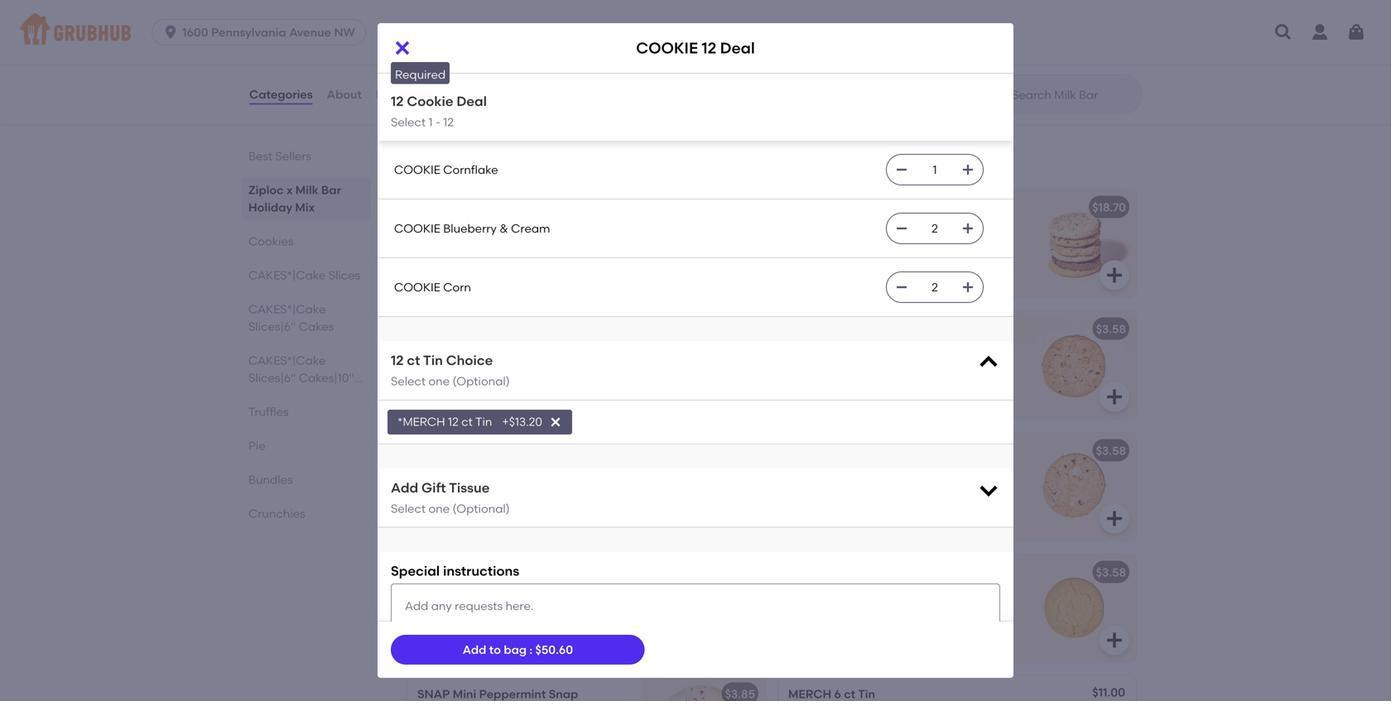 Task type: describe. For each thing, give the bounding box(es) containing it.
snap
[[418, 688, 450, 702]]

slices|6" for cakes
[[249, 320, 296, 334]]

main navigation navigation
[[0, 0, 1392, 65]]

all for choose 12 milk bar cookies - all individually wrapped. add a tin to make it a gift!
[[577, 346, 590, 360]]

—
[[865, 379, 875, 393]]

cookie 12 deal
[[637, 39, 755, 57]]

b'day
[[454, 484, 485, 498]]

a muffin top masquerading as a cookie. sugar cookie dough, milk crumbs, and chewy dried blueberry morsels.
[[418, 589, 616, 654]]

add inside choose 6 milk bar cookies - all individually wrapped. add a tin to make it a gift!
[[911, 241, 935, 255]]

in
[[908, 362, 918, 377]]

cookies inside choose 12 milk bar cookies - all individually wrapped. add a tin to make it a gift!
[[524, 346, 567, 360]]

ct for merch 6 ct tin
[[844, 688, 856, 702]]

- for 3
[[565, 224, 570, 238]]

choose 12 milk bar cookies - all individually wrapped. add a tin to make it a gift!
[[418, 346, 608, 393]]

cookie 6 deal
[[789, 200, 874, 214]]

6 for cookie
[[838, 200, 845, 214]]

0 vertical spatial blueberry
[[443, 222, 497, 236]]

$3.58 for a sweet and salty kitchen sink cookie with chocolate chips in a graham cracker base — plus pretzels, potato chips, coffee, oats, and butterscotch.
[[1097, 322, 1127, 336]]

butterscotch.
[[789, 413, 864, 427]]

1 vertical spatial cookie blueberry & cream
[[418, 566, 576, 580]]

1600 pennsylvania avenue nw
[[182, 25, 355, 39]]

x inside ziploc x milk bar holiday mix
[[287, 183, 293, 197]]

and down "plus"
[[896, 396, 919, 410]]

0 vertical spatial cream
[[511, 222, 551, 236]]

a crunchy, chewy riff on the classic chocolate chip, packed with cornflakes and marshmallows.
[[789, 467, 984, 515]]

:
[[530, 643, 533, 657]]

crunchies
[[249, 507, 306, 521]]

with inside a sweet and salty kitchen sink cookie with chocolate chips in a graham cracker base — plus pretzels, potato chips, coffee, oats, and butterscotch.
[[789, 362, 812, 377]]

with inside a crunchy, chewy riff on the classic chocolate chip, packed with cornflakes and marshmallows.
[[924, 484, 948, 498]]

best sellers
[[249, 149, 312, 163]]

add inside choose 12 milk bar cookies - all individually wrapped. add a tin to make it a gift!
[[540, 362, 564, 377]]

snap mini peppermint snap
[[418, 688, 579, 702]]

lab ziploc x milk bar holiday mix image
[[641, 9, 766, 116]]

buttery,
[[563, 467, 606, 481]]

$3.58 inside button
[[1097, 566, 1127, 580]]

choose inside choose 12 milk bar cookies - all individually wrapped. add a tin to make it a gift!
[[418, 346, 461, 360]]

6 for choose
[[835, 224, 842, 238]]

lab
[[418, 20, 441, 34]]

deal for cookie 12 deal
[[721, 39, 755, 57]]

3 for choose
[[464, 224, 470, 238]]

chip,
[[849, 484, 876, 498]]

all for choose 3 milk bar cookies - all individually wrapped.
[[573, 224, 586, 238]]

choose 6 milk bar cookies - all individually wrapped. add a tin to make it a gift!
[[789, 224, 979, 272]]

cracker
[[789, 379, 832, 393]]

choice
[[446, 353, 493, 369]]

categories
[[249, 87, 313, 101]]

$3.58 for a crunchy, chewy riff on the classic chocolate chip, packed with cornflakes and marshmallows.
[[1097, 444, 1127, 458]]

a sweet and salty kitchen sink cookie with chocolate chips in a graham cracker base — plus pretzels, potato chips, coffee, oats, and butterscotch.
[[789, 346, 996, 427]]

mini
[[453, 688, 477, 702]]

12 cookie deal select 1 - 12
[[391, 93, 487, 129]]

1 horizontal spatial &
[[525, 566, 534, 580]]

slices
[[329, 268, 361, 283]]

ct inside 12 ct tin choice select one (optional)
[[407, 353, 420, 369]]

with inside fluffy, chewy, sugary, and buttery, with a b'day punch of vanilla and rainbow sprinkles.
[[418, 484, 441, 498]]

12 inside 12 ct tin choice select one (optional)
[[391, 353, 404, 369]]

individually for 12
[[418, 362, 481, 377]]

chewy,
[[453, 467, 492, 481]]

3 for cookie
[[467, 200, 474, 214]]

to for choose 6 milk bar cookies - all individually wrapped. add a tin to make it a gift!
[[968, 241, 979, 255]]

blueberry
[[562, 623, 616, 637]]

crunchy,
[[800, 467, 848, 481]]

avenue
[[289, 25, 331, 39]]

*merch 12 ct tin
[[398, 415, 493, 429]]

Search Milk Bar search field
[[1011, 87, 1138, 103]]

potato
[[953, 379, 991, 393]]

- for 12
[[569, 346, 574, 360]]

(optional) inside 12 ct tin choice select one (optional)
[[453, 375, 510, 389]]

instructions
[[443, 564, 520, 580]]

$3.85
[[725, 688, 756, 702]]

cookie compost
[[394, 45, 496, 59]]

cakes*|cake for cakes*|cake slices
[[249, 268, 326, 283]]

choose for cookie 6 deal
[[789, 224, 832, 238]]

cookie blueberry & cream image
[[641, 555, 766, 662]]

rainbow
[[418, 501, 463, 515]]

base
[[834, 379, 862, 393]]

add gift tissue select one (optional)
[[391, 480, 510, 516]]

fluffy, chewy, sugary, and buttery, with a b'day punch of vanilla and rainbow sprinkles.
[[418, 467, 606, 515]]

bundles
[[249, 473, 293, 487]]

about button
[[326, 65, 363, 124]]

kitchen
[[890, 346, 931, 360]]

select for add
[[391, 502, 426, 516]]

0 vertical spatial cookie blueberry & cream
[[394, 222, 551, 236]]

merch
[[789, 688, 832, 702]]

Special instructions text field
[[391, 584, 1001, 646]]

cookie corn image
[[1012, 555, 1137, 662]]

classic
[[946, 467, 984, 481]]

plus
[[878, 379, 901, 393]]

ziploc inside ziploc x milk bar holiday mix
[[249, 183, 284, 197]]

as
[[575, 589, 588, 603]]

cookie compost image
[[1012, 311, 1137, 419]]

marshmallows.
[[875, 501, 959, 515]]

sweet
[[800, 346, 833, 360]]

compost
[[443, 45, 496, 59]]

of
[[526, 484, 537, 498]]

input item quantity number field for cookie corn
[[917, 273, 954, 302]]

and inside a crunchy, chewy riff on the classic chocolate chip, packed with cornflakes and marshmallows.
[[850, 501, 872, 515]]

mix inside ziploc x milk bar holiday mix
[[295, 201, 315, 215]]

tin inside choose 6 milk bar cookies - all individually wrapped. add a tin to make it a gift!
[[948, 241, 965, 255]]

$11.00
[[1093, 686, 1126, 700]]

1 vertical spatial confetti
[[467, 444, 514, 458]]

cornflakes
[[789, 501, 847, 515]]

sugar
[[461, 606, 494, 620]]

12 ct tin choice select one (optional)
[[391, 353, 510, 389]]

dough,
[[537, 606, 576, 620]]

and down buttery,
[[579, 484, 602, 498]]

one inside 12 ct tin choice select one (optional)
[[429, 375, 450, 389]]

input item quantity number field for cookie blueberry & cream
[[917, 214, 954, 244]]

wrapped. inside choose 12 milk bar cookies - all individually wrapped. add a tin to make it a gift!
[[484, 362, 537, 377]]

cakes|10"
[[299, 371, 354, 385]]

wrapped. for cookie 6 deal
[[855, 241, 909, 255]]

1
[[429, 115, 433, 129]]

a inside "a muffin top masquerading as a cookie. sugar cookie dough, milk crumbs, and chewy dried blueberry morsels."
[[591, 589, 598, 603]]

holiday inside ziploc x milk bar holiday mix
[[249, 201, 293, 215]]

- for cookie
[[436, 115, 441, 129]]

corn
[[443, 280, 471, 294]]

milk inside ziploc x milk bar holiday mix
[[296, 183, 319, 197]]

0 vertical spatial cornflake
[[443, 163, 498, 177]]

0 vertical spatial mix
[[586, 20, 605, 34]]

truffles
[[249, 405, 289, 419]]

$3.58 button
[[779, 555, 1137, 662]]

cookie.
[[418, 606, 458, 620]]

tin inside choose 12 milk bar cookies - all individually wrapped. add a tin to make it a gift!
[[577, 362, 594, 377]]

0 vertical spatial &
[[500, 222, 509, 236]]

deal for cookie 6 deal
[[848, 200, 874, 214]]

gift
[[422, 480, 446, 496]]

*merch
[[398, 415, 445, 429]]

and inside "a muffin top masquerading as a cookie. sugar cookie dough, milk crumbs, and chewy dried blueberry morsels."
[[466, 623, 488, 637]]

0 vertical spatial confetti
[[443, 104, 489, 118]]

cookie confetti image
[[641, 433, 766, 540]]

cakes*|cake slices|6" cakes|10" cakes truffles
[[249, 354, 354, 419]]

a inside fluffy, chewy, sugary, and buttery, with a b'day punch of vanilla and rainbow sprinkles.
[[444, 484, 452, 498]]

$18.70
[[1093, 200, 1127, 214]]

chewy inside a crunchy, chewy riff on the classic chocolate chip, packed with cornflakes and marshmallows.
[[851, 467, 887, 481]]

top
[[467, 589, 487, 603]]

pennsylvania
[[211, 25, 286, 39]]

1 horizontal spatial cookies
[[404, 150, 475, 171]]

oats,
[[866, 396, 894, 410]]

gift! for 6
[[844, 257, 865, 272]]

chips
[[875, 362, 905, 377]]

1600
[[182, 25, 208, 39]]

cakes*|cake slices|6" cakes
[[249, 302, 334, 334]]

individually for 3
[[418, 241, 481, 255]]

1 vertical spatial cream
[[536, 566, 576, 580]]

select inside 12 ct tin choice select one (optional)
[[391, 375, 426, 389]]

salty
[[861, 346, 887, 360]]

$7.70
[[729, 20, 756, 34]]

0 horizontal spatial to
[[489, 643, 501, 657]]

wrapped. for cookie 3 deal
[[484, 241, 537, 255]]

packed
[[879, 484, 921, 498]]

ct for *merch 12 ct tin
[[462, 415, 473, 429]]

lab ziploc x milk bar holiday mix
[[418, 20, 605, 34]]

milk for choose 3 milk bar cookies - all individually wrapped.
[[473, 224, 495, 238]]



Task type: locate. For each thing, give the bounding box(es) containing it.
cookie up graham
[[958, 346, 996, 360]]

3 inside 'choose 3 milk bar cookies - all individually wrapped.'
[[464, 224, 470, 238]]

a inside a crunchy, chewy riff on the classic chocolate chip, packed with cornflakes and marshmallows.
[[789, 467, 797, 481]]

pretzels,
[[904, 379, 950, 393]]

select
[[391, 115, 426, 129], [391, 375, 426, 389], [391, 502, 426, 516]]

muffin
[[429, 589, 465, 603]]

select inside the 12 cookie deal select 1 - 12
[[391, 115, 426, 129]]

bar inside choose 6 milk bar cookies - all individually wrapped. add a tin to make it a gift!
[[869, 224, 888, 238]]

0 vertical spatial one
[[429, 375, 450, 389]]

1 horizontal spatial to
[[596, 362, 608, 377]]

2 input item quantity number field from the top
[[917, 214, 954, 244]]

2 horizontal spatial ct
[[844, 688, 856, 702]]

0 vertical spatial to
[[968, 241, 979, 255]]

1600 pennsylvania avenue nw button
[[152, 19, 373, 46]]

1 horizontal spatial cakes
[[299, 320, 334, 334]]

0 vertical spatial chocolate
[[815, 362, 872, 377]]

1 vertical spatial cakes
[[249, 389, 284, 403]]

all inside choose 6 milk bar cookies - all individually wrapped. add a tin to make it a gift!
[[944, 224, 958, 238]]

slices|6" down cakes*|cake slices on the top
[[249, 320, 296, 334]]

1 vertical spatial slices|6"
[[249, 371, 296, 385]]

2 horizontal spatial with
[[924, 484, 948, 498]]

1 one from the top
[[429, 375, 450, 389]]

chewy inside "a muffin top masquerading as a cookie. sugar cookie dough, milk crumbs, and chewy dried blueberry morsels."
[[491, 623, 527, 637]]

1 vertical spatial ziploc
[[249, 183, 284, 197]]

a
[[789, 346, 797, 360], [789, 467, 797, 481], [418, 589, 426, 603]]

cornflake up riff
[[838, 444, 894, 458]]

choose 3 milk bar cookies - all individually wrapped.
[[418, 224, 586, 255]]

cookie cornflake
[[394, 163, 498, 177], [789, 444, 894, 458]]

cornflake up cookie 3 deal
[[443, 163, 498, 177]]

1 vertical spatial &
[[525, 566, 534, 580]]

0 horizontal spatial cookie
[[497, 606, 534, 620]]

deal for cookie 3 deal
[[477, 200, 503, 214]]

1 vertical spatial mix
[[295, 201, 315, 215]]

it down the "cookie 6 deal"
[[823, 257, 830, 272]]

0 horizontal spatial x
[[287, 183, 293, 197]]

cookie blueberry & cream up top
[[418, 566, 576, 580]]

individually up *merch 12 ct tin
[[418, 362, 481, 377]]

it down choice
[[452, 379, 459, 393]]

0 vertical spatial cakes*|cake
[[249, 268, 326, 283]]

2 vertical spatial 6
[[835, 688, 842, 702]]

cakes*|cake down cakes*|cake slices|6" cakes
[[249, 354, 326, 368]]

choose down cookie 3 deal
[[418, 224, 461, 238]]

choose inside 'choose 3 milk bar cookies - all individually wrapped.'
[[418, 224, 461, 238]]

all inside choose 12 milk bar cookies - all individually wrapped. add a tin to make it a gift!
[[577, 346, 590, 360]]

0 vertical spatial a
[[789, 346, 797, 360]]

deal
[[721, 39, 755, 57], [457, 93, 487, 109], [477, 200, 503, 214], [848, 200, 874, 214]]

1 horizontal spatial with
[[789, 362, 812, 377]]

graham
[[931, 362, 976, 377]]

cakes*|cake up cakes*|cake slices|6" cakes
[[249, 268, 326, 283]]

+$13.20
[[502, 415, 543, 429]]

1 vertical spatial x
[[287, 183, 293, 197]]

it inside choose 12 milk bar cookies - all individually wrapped. add a tin to make it a gift!
[[452, 379, 459, 393]]

chewy up chip,
[[851, 467, 887, 481]]

- inside choose 6 milk bar cookies - all individually wrapped. add a tin to make it a gift!
[[937, 224, 942, 238]]

0 vertical spatial it
[[823, 257, 830, 272]]

and left salty
[[836, 346, 858, 360]]

6 inside choose 6 milk bar cookies - all individually wrapped. add a tin to make it a gift!
[[835, 224, 842, 238]]

cookies inside choose 6 milk bar cookies - all individually wrapped. add a tin to make it a gift!
[[891, 224, 934, 238]]

0 vertical spatial gift!
[[844, 257, 865, 272]]

cookie blueberry & cream
[[394, 222, 551, 236], [418, 566, 576, 580]]

1 horizontal spatial mix
[[586, 20, 605, 34]]

milk inside choose 6 milk bar cookies - all individually wrapped. add a tin to make it a gift!
[[844, 224, 866, 238]]

1 vertical spatial input item quantity number field
[[917, 214, 954, 244]]

a for a sweet and salty kitchen sink cookie with chocolate chips in a graham cracker base — plus pretzels, potato chips, coffee, oats, and butterscotch.
[[789, 346, 797, 360]]

to inside choose 6 milk bar cookies - all individually wrapped. add a tin to make it a gift!
[[968, 241, 979, 255]]

individually inside 'choose 3 milk bar cookies - all individually wrapped.'
[[418, 241, 481, 255]]

wrapped. down the "cookie 6 deal"
[[855, 241, 909, 255]]

individually for 6
[[789, 241, 852, 255]]

Input item quantity number field
[[917, 155, 954, 185], [917, 214, 954, 244], [917, 273, 954, 302]]

a inside "a muffin top masquerading as a cookie. sugar cookie dough, milk crumbs, and chewy dried blueberry morsels."
[[418, 589, 426, 603]]

milk
[[491, 20, 514, 34], [296, 183, 319, 197], [473, 224, 495, 238], [844, 224, 866, 238], [477, 346, 499, 360]]

ziploc up compost at left
[[443, 20, 479, 34]]

choose down cookie corn
[[418, 346, 461, 360]]

cookie
[[958, 346, 996, 360], [497, 606, 534, 620]]

2 vertical spatial a
[[418, 589, 426, 603]]

punch
[[488, 484, 523, 498]]

slices|6" up truffles
[[249, 371, 296, 385]]

1 vertical spatial cookie confetti
[[418, 444, 514, 458]]

12 inside choose 12 milk bar cookies - all individually wrapped. add a tin to make it a gift!
[[464, 346, 474, 360]]

cakes inside cakes*|cake slices|6" cakes
[[299, 320, 334, 334]]

cookies up cakes*|cake slices on the top
[[249, 234, 294, 249]]

1 slices|6" from the top
[[249, 320, 296, 334]]

wrapped. up +$13.20
[[484, 362, 537, 377]]

1 horizontal spatial x
[[482, 20, 488, 34]]

slices|6" for cakes|10"
[[249, 371, 296, 385]]

choose 12 milk bar cookies - all individually wrapped. add a tin to make it a gift! button
[[408, 311, 766, 419]]

and down chip,
[[850, 501, 872, 515]]

sprinkles.
[[466, 501, 518, 515]]

- for 6
[[937, 224, 942, 238]]

to for choose 12 milk bar cookies - all individually wrapped. add a tin to make it a gift!
[[596, 362, 608, 377]]

2 vertical spatial select
[[391, 502, 426, 516]]

1 (optional) from the top
[[453, 375, 510, 389]]

a for a crunchy, chewy riff on the classic chocolate chip, packed with cornflakes and marshmallows.
[[789, 467, 797, 481]]

cookie inside "a muffin top masquerading as a cookie. sugar cookie dough, milk crumbs, and chewy dried blueberry morsels."
[[497, 606, 534, 620]]

1 vertical spatial cornflake
[[838, 444, 894, 458]]

bar inside ziploc x milk bar holiday mix
[[321, 183, 341, 197]]

coffee,
[[824, 396, 863, 410]]

1 vertical spatial 6
[[835, 224, 842, 238]]

cookie 3 deal image
[[641, 189, 766, 297]]

to
[[968, 241, 979, 255], [596, 362, 608, 377], [489, 643, 501, 657]]

select for 12
[[391, 115, 426, 129]]

confetti right the 1 in the left top of the page
[[443, 104, 489, 118]]

riff
[[890, 467, 905, 481]]

make
[[789, 257, 820, 272], [418, 379, 449, 393]]

1 vertical spatial cookie cornflake
[[789, 444, 894, 458]]

make for choose 12 milk bar cookies - all individually wrapped. add a tin to make it a gift!
[[418, 379, 449, 393]]

cakes*|cake down cakes*|cake slices on the top
[[249, 302, 326, 317]]

0 vertical spatial 3
[[467, 200, 474, 214]]

it for 12
[[452, 379, 459, 393]]

2 select from the top
[[391, 375, 426, 389]]

slices|6" inside cakes*|cake slices|6" cakes
[[249, 320, 296, 334]]

$3.58 for fluffy, chewy, sugary, and buttery, with a b'day punch of vanilla and rainbow sprinkles.
[[725, 444, 756, 458]]

0 horizontal spatial mix
[[295, 201, 315, 215]]

cookies for cookie 3 deal
[[520, 224, 563, 238]]

milk for choose 6 milk bar cookies - all individually wrapped. add a tin to make it a gift!
[[844, 224, 866, 238]]

a
[[938, 241, 945, 255], [833, 257, 841, 272], [566, 362, 574, 377], [920, 362, 928, 377], [462, 379, 470, 393], [444, 484, 452, 498], [591, 589, 598, 603]]

cookie corn
[[394, 280, 471, 294]]

deal up choose 6 milk bar cookies - all individually wrapped. add a tin to make it a gift! at the top right
[[848, 200, 874, 214]]

cakes
[[299, 320, 334, 334], [249, 389, 284, 403]]

cornflake
[[443, 163, 498, 177], [838, 444, 894, 458]]

cookie down masquerading on the bottom left of the page
[[497, 606, 534, 620]]

1 horizontal spatial chewy
[[851, 467, 887, 481]]

1 horizontal spatial ct
[[462, 415, 473, 429]]

cookie confetti down required
[[394, 104, 489, 118]]

1 vertical spatial gift!
[[472, 379, 494, 393]]

gift! inside choose 6 milk bar cookies - all individually wrapped. add a tin to make it a gift!
[[844, 257, 865, 272]]

0 horizontal spatial cornflake
[[443, 163, 498, 177]]

svg image
[[1274, 22, 1294, 42], [1347, 22, 1367, 42], [896, 163, 909, 176], [962, 163, 975, 176], [896, 222, 909, 235], [962, 222, 975, 235], [1105, 265, 1125, 285], [896, 281, 909, 294], [978, 351, 1001, 375], [978, 479, 1001, 502], [734, 509, 754, 529], [1105, 509, 1125, 529]]

0 horizontal spatial holiday
[[249, 201, 293, 215]]

1 vertical spatial cookie
[[497, 606, 534, 620]]

blueberry down cookie 3 deal
[[443, 222, 497, 236]]

cookies for cookie 6 deal
[[891, 224, 934, 238]]

milk inside 'choose 3 milk bar cookies - all individually wrapped.'
[[473, 224, 495, 238]]

choose down the "cookie 6 deal"
[[789, 224, 832, 238]]

chocolate up cornflakes on the bottom right of the page
[[789, 484, 846, 498]]

bar for choose 12 milk bar cookies - all individually wrapped. add a tin to make it a gift!
[[502, 346, 521, 360]]

- inside the 12 cookie deal select 1 - 12
[[436, 115, 441, 129]]

individually up corn
[[418, 241, 481, 255]]

1 vertical spatial (optional)
[[453, 502, 510, 516]]

tin inside 12 ct tin choice select one (optional)
[[423, 353, 443, 369]]

2 horizontal spatial to
[[968, 241, 979, 255]]

2 vertical spatial ct
[[844, 688, 856, 702]]

nw
[[334, 25, 355, 39]]

all
[[573, 224, 586, 238], [944, 224, 958, 238], [577, 346, 590, 360]]

1 horizontal spatial cookie
[[958, 346, 996, 360]]

cookie blueberry & cream down cookie 3 deal
[[394, 222, 551, 236]]

x up compost at left
[[482, 20, 488, 34]]

ct right merch
[[844, 688, 856, 702]]

cookie confetti
[[394, 104, 489, 118], [418, 444, 514, 458]]

it for 6
[[823, 257, 830, 272]]

one inside add gift tissue select one (optional)
[[429, 502, 450, 516]]

$3.58
[[1097, 322, 1127, 336], [725, 444, 756, 458], [1097, 444, 1127, 458], [1097, 566, 1127, 580]]

0 horizontal spatial cookie cornflake
[[394, 163, 498, 177]]

bar for choose 6 milk bar cookies - all individually wrapped. add a tin to make it a gift!
[[869, 224, 888, 238]]

and up vanilla
[[538, 467, 560, 481]]

0 vertical spatial select
[[391, 115, 426, 129]]

3 cakes*|cake from the top
[[249, 354, 326, 368]]

1 cakes*|cake from the top
[[249, 268, 326, 283]]

- inside choose 12 milk bar cookies - all individually wrapped. add a tin to make it a gift!
[[569, 346, 574, 360]]

0 horizontal spatial cookies
[[249, 234, 294, 249]]

3 input item quantity number field from the top
[[917, 273, 954, 302]]

one down gift
[[429, 502, 450, 516]]

1 vertical spatial holiday
[[249, 201, 293, 215]]

individually
[[418, 241, 481, 255], [789, 241, 852, 255], [418, 362, 481, 377]]

with
[[789, 362, 812, 377], [418, 484, 441, 498], [924, 484, 948, 498]]

svg image inside 1600 pennsylvania avenue nw button
[[162, 24, 179, 41]]

tissue
[[449, 480, 490, 496]]

1 vertical spatial chewy
[[491, 623, 527, 637]]

select left the 1 in the left top of the page
[[391, 115, 426, 129]]

a left sweet
[[789, 346, 797, 360]]

vanilla
[[540, 484, 577, 498]]

choose for cookie 3 deal
[[418, 224, 461, 238]]

fluffy,
[[418, 467, 450, 481]]

crumbs,
[[418, 623, 463, 637]]

ct right *merch
[[462, 415, 473, 429]]

1 vertical spatial one
[[429, 502, 450, 516]]

1 vertical spatial ct
[[462, 415, 473, 429]]

gift! down choice
[[472, 379, 494, 393]]

and down sugar
[[466, 623, 488, 637]]

add to bag : $50.60
[[463, 643, 573, 657]]

it inside choose 6 milk bar cookies - all individually wrapped. add a tin to make it a gift!
[[823, 257, 830, 272]]

cookie confetti up chewy,
[[418, 444, 514, 458]]

0 horizontal spatial &
[[500, 222, 509, 236]]

add inside add gift tissue select one (optional)
[[391, 480, 419, 496]]

bar for choose 3 milk bar cookies - all individually wrapped.
[[498, 224, 517, 238]]

0 vertical spatial (optional)
[[453, 375, 510, 389]]

a inside a sweet and salty kitchen sink cookie with chocolate chips in a graham cracker base — plus pretzels, potato chips, coffee, oats, and butterscotch.
[[920, 362, 928, 377]]

cookie
[[637, 39, 698, 57], [394, 45, 441, 59], [394, 104, 441, 118], [394, 163, 441, 177], [418, 200, 464, 214], [789, 200, 836, 214], [394, 222, 441, 236], [394, 280, 441, 294], [418, 444, 464, 458], [789, 444, 836, 458], [418, 566, 464, 580]]

ct left choice
[[407, 353, 420, 369]]

snap mini peppermint snap image
[[641, 676, 766, 702]]

about
[[327, 87, 362, 101]]

2 cakes*|cake from the top
[[249, 302, 326, 317]]

input item quantity number field for cookie cornflake
[[917, 155, 954, 185]]

cookie cornflake up crunchy,
[[789, 444, 894, 458]]

a for a muffin top masquerading as a cookie. sugar cookie dough, milk crumbs, and chewy dried blueberry morsels.
[[418, 589, 426, 603]]

1 vertical spatial cookies
[[249, 234, 294, 249]]

1 vertical spatial a
[[789, 467, 797, 481]]

cookies down the 1 in the left top of the page
[[404, 150, 475, 171]]

0 vertical spatial cookie
[[958, 346, 996, 360]]

cakes*|cake for cakes*|cake slices|6" cakes
[[249, 302, 326, 317]]

2 slices|6" from the top
[[249, 371, 296, 385]]

select up *merch
[[391, 375, 426, 389]]

1 horizontal spatial it
[[823, 257, 830, 272]]

chocolate up base
[[815, 362, 872, 377]]

- inside 'choose 3 milk bar cookies - all individually wrapped.'
[[565, 224, 570, 238]]

0 vertical spatial cookies
[[404, 150, 475, 171]]

1 vertical spatial to
[[596, 362, 608, 377]]

1 vertical spatial chocolate
[[789, 484, 846, 498]]

cookie cornflake image
[[1012, 433, 1137, 540]]

2 one from the top
[[429, 502, 450, 516]]

special
[[391, 564, 440, 580]]

mix
[[586, 20, 605, 34], [295, 201, 315, 215]]

make down the "cookie 6 deal"
[[789, 257, 820, 272]]

bar
[[516, 20, 536, 34], [321, 183, 341, 197], [498, 224, 517, 238], [869, 224, 888, 238], [502, 346, 521, 360]]

make inside choose 6 milk bar cookies - all individually wrapped. add a tin to make it a gift!
[[789, 257, 820, 272]]

wrapped. inside 'choose 3 milk bar cookies - all individually wrapped.'
[[484, 241, 537, 255]]

make inside choose 12 milk bar cookies - all individually wrapped. add a tin to make it a gift!
[[418, 379, 449, 393]]

cakes up cakes|10"
[[299, 320, 334, 334]]

3 select from the top
[[391, 502, 426, 516]]

0 vertical spatial make
[[789, 257, 820, 272]]

wrapped. down cookie 3 deal
[[484, 241, 537, 255]]

cakes*|cake inside the cakes*|cake slices|6" cakes|10" cakes truffles
[[249, 354, 326, 368]]

cookie cornflake up cookie 3 deal
[[394, 163, 498, 177]]

(optional) down choice
[[453, 375, 510, 389]]

individually down the "cookie 6 deal"
[[789, 241, 852, 255]]

on
[[907, 467, 922, 481]]

cookie inside a sweet and salty kitchen sink cookie with chocolate chips in a graham cracker base — plus pretzels, potato chips, coffee, oats, and butterscotch.
[[958, 346, 996, 360]]

1 horizontal spatial holiday
[[539, 20, 583, 34]]

milk for choose 12 milk bar cookies - all individually wrapped. add a tin to make it a gift!
[[477, 346, 499, 360]]

it
[[823, 257, 830, 272], [452, 379, 459, 393]]

a left crunchy,
[[789, 467, 797, 481]]

1 vertical spatial 3
[[464, 224, 470, 238]]

cakes*|cake slices
[[249, 268, 361, 283]]

deal right cookie
[[457, 93, 487, 109]]

sellers
[[276, 149, 312, 163]]

all for choose 6 milk bar cookies - all individually wrapped. add a tin to make it a gift!
[[944, 224, 958, 238]]

a inside a sweet and salty kitchen sink cookie with chocolate chips in a graham cracker base — plus pretzels, potato chips, coffee, oats, and butterscotch.
[[789, 346, 797, 360]]

confetti up chewy,
[[467, 444, 514, 458]]

0 vertical spatial 6
[[838, 200, 845, 214]]

6 down the "cookie 6 deal"
[[835, 224, 842, 238]]

6 up choose 6 milk bar cookies - all individually wrapped. add a tin to make it a gift! at the top right
[[838, 200, 845, 214]]

svg image
[[162, 24, 179, 41], [393, 38, 413, 58], [962, 281, 975, 294], [734, 387, 754, 407], [1105, 387, 1125, 407], [549, 416, 563, 429], [1105, 631, 1125, 651]]

$9.35
[[726, 200, 756, 214]]

0 vertical spatial cookie cornflake
[[394, 163, 498, 177]]

special instructions
[[391, 564, 520, 580]]

cookie 12 deal image
[[641, 311, 766, 419]]

select down gift
[[391, 502, 426, 516]]

snap
[[549, 688, 579, 702]]

and
[[836, 346, 858, 360], [896, 396, 919, 410], [538, 467, 560, 481], [579, 484, 602, 498], [850, 501, 872, 515], [466, 623, 488, 637]]

deal inside the 12 cookie deal select 1 - 12
[[457, 93, 487, 109]]

6
[[838, 200, 845, 214], [835, 224, 842, 238], [835, 688, 842, 702]]

1 vertical spatial it
[[452, 379, 459, 393]]

1 horizontal spatial cookie cornflake
[[789, 444, 894, 458]]

cookie 6 deal image
[[1012, 189, 1137, 297]]

(optional) inside add gift tissue select one (optional)
[[453, 502, 510, 516]]

0 vertical spatial input item quantity number field
[[917, 155, 954, 185]]

chips,
[[789, 396, 822, 410]]

deal for 12 cookie deal select 1 - 12
[[457, 93, 487, 109]]

0 vertical spatial ziploc
[[443, 20, 479, 34]]

& down cookie 3 deal
[[500, 222, 509, 236]]

bar inside 'choose 3 milk bar cookies - all individually wrapped.'
[[498, 224, 517, 238]]

3 down cookie 3 deal
[[464, 224, 470, 238]]

0 horizontal spatial it
[[452, 379, 459, 393]]

gift! for 12
[[472, 379, 494, 393]]

with down fluffy,
[[418, 484, 441, 498]]

cakes inside the cakes*|cake slices|6" cakes|10" cakes truffles
[[249, 389, 284, 403]]

individually inside choose 12 milk bar cookies - all individually wrapped. add a tin to make it a gift!
[[418, 362, 481, 377]]

to inside choose 12 milk bar cookies - all individually wrapped. add a tin to make it a gift!
[[596, 362, 608, 377]]

0 vertical spatial ct
[[407, 353, 420, 369]]

cakes*|cake inside cakes*|cake slices|6" cakes
[[249, 302, 326, 317]]

0 vertical spatial chewy
[[851, 467, 887, 481]]

blueberry up top
[[467, 566, 522, 580]]

1 horizontal spatial ziploc
[[443, 20, 479, 34]]

merch 6 ct tin
[[789, 688, 876, 702]]

ziploc x milk bar holiday mix
[[249, 183, 341, 215]]

one down choice
[[429, 375, 450, 389]]

1 horizontal spatial make
[[789, 257, 820, 272]]

make for choose 6 milk bar cookies - all individually wrapped. add a tin to make it a gift!
[[789, 257, 820, 272]]

2 (optional) from the top
[[453, 502, 510, 516]]

required
[[395, 68, 446, 82]]

slices|6" inside the cakes*|cake slices|6" cakes|10" cakes truffles
[[249, 371, 296, 385]]

0 vertical spatial holiday
[[539, 20, 583, 34]]

0 horizontal spatial chewy
[[491, 623, 527, 637]]

deal up 'choose 3 milk bar cookies - all individually wrapped.'
[[477, 200, 503, 214]]

deal down $7.70
[[721, 39, 755, 57]]

choose inside choose 6 milk bar cookies - all individually wrapped. add a tin to make it a gift!
[[789, 224, 832, 238]]

(optional) down b'day
[[453, 502, 510, 516]]

0 horizontal spatial gift!
[[472, 379, 494, 393]]

2 vertical spatial input item quantity number field
[[917, 273, 954, 302]]

1 vertical spatial make
[[418, 379, 449, 393]]

dried
[[530, 623, 559, 637]]

a up cookie.
[[418, 589, 426, 603]]

1 vertical spatial cakes*|cake
[[249, 302, 326, 317]]

1 horizontal spatial cornflake
[[838, 444, 894, 458]]

1 vertical spatial blueberry
[[467, 566, 522, 580]]

2 vertical spatial to
[[489, 643, 501, 657]]

cakes up truffles
[[249, 389, 284, 403]]

0 horizontal spatial ct
[[407, 353, 420, 369]]

2 vertical spatial cakes*|cake
[[249, 354, 326, 368]]

1 select from the top
[[391, 115, 426, 129]]

x down 'sellers'
[[287, 183, 293, 197]]

gift! down the "cookie 6 deal"
[[844, 257, 865, 272]]

ziploc down best
[[249, 183, 284, 197]]

$50.60
[[536, 643, 573, 657]]

chocolate inside a crunchy, chewy riff on the classic chocolate chip, packed with cornflakes and marshmallows.
[[789, 484, 846, 498]]

1 input item quantity number field from the top
[[917, 155, 954, 185]]

wrapped. inside choose 6 milk bar cookies - all individually wrapped. add a tin to make it a gift!
[[855, 241, 909, 255]]

6 for merch
[[835, 688, 842, 702]]

cookies inside 'choose 3 milk bar cookies - all individually wrapped.'
[[520, 224, 563, 238]]

chewy up bag
[[491, 623, 527, 637]]

select inside add gift tissue select one (optional)
[[391, 502, 426, 516]]

tin
[[948, 241, 965, 255], [423, 353, 443, 369], [577, 362, 594, 377], [476, 415, 493, 429], [859, 688, 876, 702]]

morsels.
[[418, 640, 464, 654]]

with down the
[[924, 484, 948, 498]]

cream
[[511, 222, 551, 236], [536, 566, 576, 580]]

0 vertical spatial cakes
[[299, 320, 334, 334]]

with up cracker
[[789, 362, 812, 377]]

all inside 'choose 3 milk bar cookies - all individually wrapped.'
[[573, 224, 586, 238]]

0 vertical spatial x
[[482, 20, 488, 34]]

cookie 3 deal
[[418, 200, 503, 214]]

sink
[[934, 346, 956, 360]]

gift! inside choose 12 milk bar cookies - all individually wrapped. add a tin to make it a gift!
[[472, 379, 494, 393]]

milk inside choose 12 milk bar cookies - all individually wrapped. add a tin to make it a gift!
[[477, 346, 499, 360]]

3 up 'choose 3 milk bar cookies - all individually wrapped.'
[[467, 200, 474, 214]]

individually inside choose 6 milk bar cookies - all individually wrapped. add a tin to make it a gift!
[[789, 241, 852, 255]]

0 horizontal spatial ziploc
[[249, 183, 284, 197]]

0 horizontal spatial cakes
[[249, 389, 284, 403]]

bar inside choose 12 milk bar cookies - all individually wrapped. add a tin to make it a gift!
[[502, 346, 521, 360]]

cookies
[[404, 150, 475, 171], [249, 234, 294, 249]]

add
[[911, 241, 935, 255], [540, 362, 564, 377], [391, 480, 419, 496], [463, 643, 487, 657]]

chocolate inside a sweet and salty kitchen sink cookie with chocolate chips in a graham cracker base — plus pretzels, potato chips, coffee, oats, and butterscotch.
[[815, 362, 872, 377]]

6 right merch
[[835, 688, 842, 702]]

& up masquerading on the bottom left of the page
[[525, 566, 534, 580]]

1 vertical spatial select
[[391, 375, 426, 389]]

make up *merch 12 ct tin
[[418, 379, 449, 393]]

0 vertical spatial cookie confetti
[[394, 104, 489, 118]]



Task type: vqa. For each thing, say whether or not it's contained in the screenshot.
"Plate" inside the Plate Tab
no



